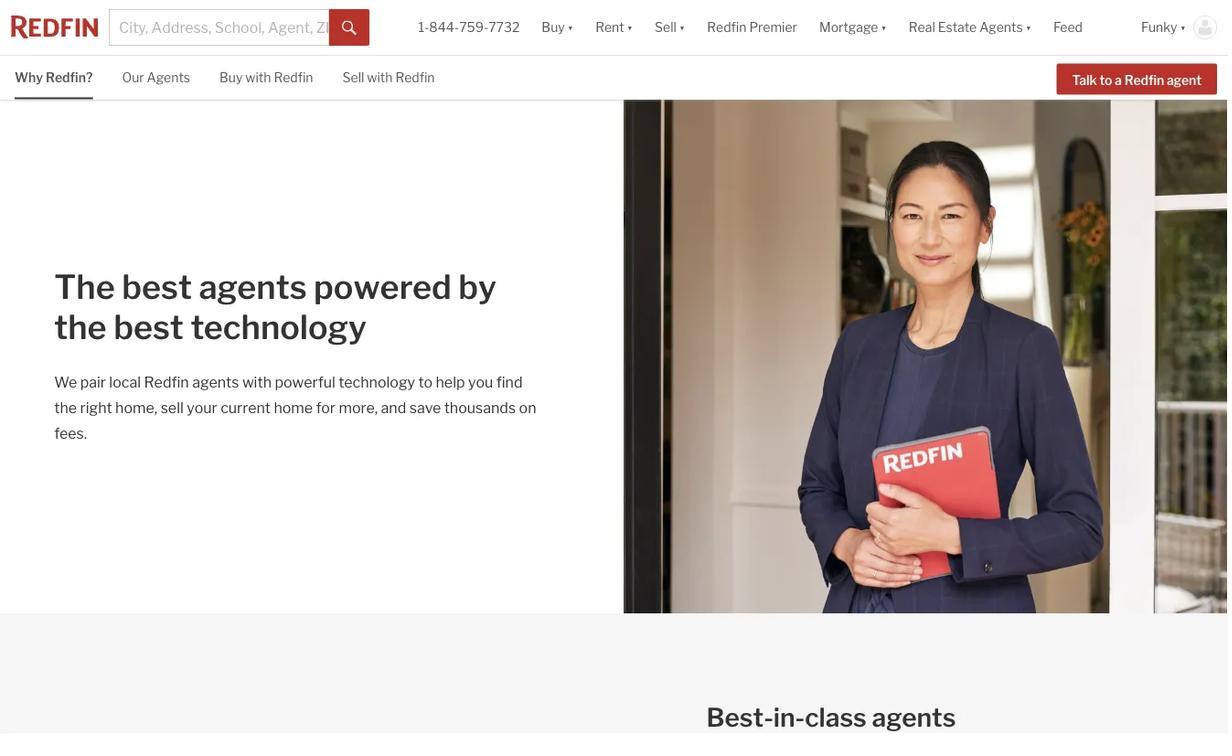 Task type: locate. For each thing, give the bounding box(es) containing it.
0 horizontal spatial agents
[[147, 70, 190, 86]]

redfin down 1-
[[396, 70, 435, 86]]

City, Address, School, Agent, ZIP search field
[[109, 9, 330, 46]]

sell for sell ▾
[[655, 20, 677, 35]]

▾ for funky ▾
[[1181, 20, 1187, 35]]

buy inside buy ▾ dropdown button
[[542, 20, 565, 35]]

the up pair
[[54, 307, 107, 348]]

2 vertical spatial agents
[[873, 703, 957, 734]]

technology inside we pair local redfin agents with powerful technology to help you find the right home, sell your current home for more, and save thousands on fees.
[[339, 373, 415, 391]]

the
[[54, 267, 115, 307]]

1 horizontal spatial sell
[[655, 20, 677, 35]]

for
[[316, 399, 336, 417]]

the
[[54, 307, 107, 348], [54, 399, 77, 417]]

1 horizontal spatial to
[[1100, 72, 1113, 88]]

buy inside buy with redfin link
[[220, 70, 243, 86]]

agent
[[1167, 72, 1202, 88]]

to left a
[[1100, 72, 1113, 88]]

why redfin?
[[15, 70, 93, 86]]

the inside the best agents powered by the best technology
[[54, 307, 107, 348]]

0 horizontal spatial buy
[[220, 70, 243, 86]]

technology up powerful
[[191, 307, 367, 348]]

1-
[[419, 20, 429, 35]]

agents right estate
[[980, 20, 1023, 35]]

▾ right rent ▾
[[680, 20, 686, 35]]

to left the help
[[419, 373, 433, 391]]

mortgage ▾ button
[[820, 0, 887, 55]]

rent ▾ button
[[596, 0, 633, 55]]

agents
[[199, 267, 307, 307], [192, 373, 239, 391], [873, 703, 957, 734]]

rent
[[596, 20, 625, 35]]

to
[[1100, 72, 1113, 88], [419, 373, 433, 391]]

sell ▾ button
[[644, 0, 697, 55]]

3 ▾ from the left
[[680, 20, 686, 35]]

sell inside dropdown button
[[655, 20, 677, 35]]

technology
[[191, 307, 367, 348], [339, 373, 415, 391]]

in-
[[774, 703, 805, 734]]

help
[[436, 373, 465, 391]]

▾ left feed
[[1026, 20, 1032, 35]]

1 horizontal spatial buy
[[542, 20, 565, 35]]

0 horizontal spatial to
[[419, 373, 433, 391]]

1 vertical spatial agents
[[192, 373, 239, 391]]

with
[[246, 70, 271, 86], [367, 70, 393, 86], [242, 373, 272, 391]]

the down the 'we'
[[54, 399, 77, 417]]

1 the from the top
[[54, 307, 107, 348]]

agents right our
[[147, 70, 190, 86]]

home
[[274, 399, 313, 417]]

buy down city, address, school, agent, zip 'search box'
[[220, 70, 243, 86]]

buy right 7732
[[542, 20, 565, 35]]

more,
[[339, 399, 378, 417]]

1 vertical spatial the
[[54, 399, 77, 417]]

0 vertical spatial agents
[[199, 267, 307, 307]]

▾ right funky
[[1181, 20, 1187, 35]]

▾ left rent
[[568, 20, 574, 35]]

best-in-class agents
[[707, 703, 957, 734]]

find
[[497, 373, 523, 391]]

redfin left premier
[[708, 20, 747, 35]]

1 vertical spatial buy
[[220, 70, 243, 86]]

1 horizontal spatial agents
[[980, 20, 1023, 35]]

0 horizontal spatial sell
[[343, 70, 364, 86]]

1 ▾ from the left
[[568, 20, 574, 35]]

1 vertical spatial sell
[[343, 70, 364, 86]]

sell
[[655, 20, 677, 35], [343, 70, 364, 86]]

7732
[[489, 20, 520, 35]]

redfin up sell
[[144, 373, 189, 391]]

0 vertical spatial technology
[[191, 307, 367, 348]]

best
[[122, 267, 192, 307], [114, 307, 184, 348]]

redfin inside we pair local redfin agents with powerful technology to help you find the right home, sell your current home for more, and save thousands on fees.
[[144, 373, 189, 391]]

1 vertical spatial technology
[[339, 373, 415, 391]]

pair
[[80, 373, 106, 391]]

▾ right 'mortgage'
[[881, 20, 887, 35]]

redfin premier button
[[697, 0, 809, 55]]

sell ▾ button
[[655, 0, 686, 55]]

best up local
[[114, 307, 184, 348]]

2 the from the top
[[54, 399, 77, 417]]

sell down submit search icon
[[343, 70, 364, 86]]

your
[[187, 399, 217, 417]]

0 vertical spatial sell
[[655, 20, 677, 35]]

6 ▾ from the left
[[1181, 20, 1187, 35]]

0 vertical spatial agents
[[980, 20, 1023, 35]]

buy ▾
[[542, 20, 574, 35]]

0 vertical spatial buy
[[542, 20, 565, 35]]

▾
[[568, 20, 574, 35], [627, 20, 633, 35], [680, 20, 686, 35], [881, 20, 887, 35], [1026, 20, 1032, 35], [1181, 20, 1187, 35]]

estate
[[939, 20, 977, 35]]

buy
[[542, 20, 565, 35], [220, 70, 243, 86]]

we
[[54, 373, 77, 391]]

4 ▾ from the left
[[881, 20, 887, 35]]

buy ▾ button
[[542, 0, 574, 55]]

2 ▾ from the left
[[627, 20, 633, 35]]

class
[[805, 703, 867, 734]]

1 vertical spatial to
[[419, 373, 433, 391]]

redfin down city, address, school, agent, zip 'search box'
[[274, 70, 313, 86]]

sell right rent ▾
[[655, 20, 677, 35]]

technology up and
[[339, 373, 415, 391]]

feed
[[1054, 20, 1083, 35]]

buy ▾ button
[[531, 0, 585, 55]]

and
[[381, 399, 406, 417]]

0 vertical spatial the
[[54, 307, 107, 348]]

mortgage ▾ button
[[809, 0, 898, 55]]

premier
[[750, 20, 798, 35]]

real estate agents ▾
[[909, 20, 1032, 35]]

on
[[519, 399, 537, 417]]

agents inside dropdown button
[[980, 20, 1023, 35]]

buy for buy ▾
[[542, 20, 565, 35]]

technology inside the best agents powered by the best technology
[[191, 307, 367, 348]]

fees.
[[54, 425, 87, 442]]

0 vertical spatial to
[[1100, 72, 1113, 88]]

best right the
[[122, 267, 192, 307]]

talk to a redfin agent
[[1073, 72, 1202, 88]]

▾ for rent ▾
[[627, 20, 633, 35]]

with for buy
[[246, 70, 271, 86]]

▾ right rent
[[627, 20, 633, 35]]

5 ▾ from the left
[[1026, 20, 1032, 35]]

agents inside we pair local redfin agents with powerful technology to help you find the right home, sell your current home for more, and save thousands on fees.
[[192, 373, 239, 391]]

agents
[[980, 20, 1023, 35], [147, 70, 190, 86]]

redfin
[[708, 20, 747, 35], [274, 70, 313, 86], [396, 70, 435, 86], [1125, 72, 1165, 88], [144, 373, 189, 391]]



Task type: describe. For each thing, give the bounding box(es) containing it.
mortgage
[[820, 20, 879, 35]]

redfin right a
[[1125, 72, 1165, 88]]

a woman walking down the stairs image
[[624, 100, 1229, 614]]

rent ▾
[[596, 20, 633, 35]]

real estate agents ▾ button
[[898, 0, 1043, 55]]

a
[[1115, 72, 1123, 88]]

the best agents powered by the best technology
[[54, 267, 497, 348]]

submit search image
[[342, 21, 357, 35]]

mortgage ▾
[[820, 20, 887, 35]]

talk
[[1073, 72, 1098, 88]]

759-
[[459, 20, 489, 35]]

rent ▾ button
[[585, 0, 644, 55]]

▾ inside dropdown button
[[1026, 20, 1032, 35]]

home,
[[115, 399, 158, 417]]

with for sell
[[367, 70, 393, 86]]

technology for powerful
[[339, 373, 415, 391]]

1 vertical spatial agents
[[147, 70, 190, 86]]

funky ▾
[[1142, 20, 1187, 35]]

right
[[80, 399, 112, 417]]

our agents
[[122, 70, 190, 86]]

sell with redfin
[[343, 70, 435, 86]]

redfin premier
[[708, 20, 798, 35]]

redfin?
[[46, 70, 93, 86]]

local
[[109, 373, 141, 391]]

sell with redfin link
[[343, 56, 435, 98]]

real
[[909, 20, 936, 35]]

we pair local redfin agents with powerful technology to help you find the right home, sell your current home for more, and save thousands on fees.
[[54, 373, 537, 442]]

you
[[468, 373, 493, 391]]

buy for buy with redfin
[[220, 70, 243, 86]]

sell
[[161, 399, 184, 417]]

talk to a redfin agent button
[[1057, 63, 1218, 94]]

▾ for mortgage ▾
[[881, 20, 887, 35]]

with inside we pair local redfin agents with powerful technology to help you find the right home, sell your current home for more, and save thousands on fees.
[[242, 373, 272, 391]]

1-844-759-7732 link
[[419, 20, 520, 35]]

by
[[459, 267, 497, 307]]

why redfin? link
[[15, 56, 93, 98]]

to inside we pair local redfin agents with powerful technology to help you find the right home, sell your current home for more, and save thousands on fees.
[[419, 373, 433, 391]]

the inside we pair local redfin agents with powerful technology to help you find the right home, sell your current home for more, and save thousands on fees.
[[54, 399, 77, 417]]

thousands
[[444, 399, 516, 417]]

our
[[122, 70, 144, 86]]

buy with redfin
[[220, 70, 313, 86]]

powered
[[314, 267, 452, 307]]

▾ for sell ▾
[[680, 20, 686, 35]]

technology for best
[[191, 307, 367, 348]]

agents inside the best agents powered by the best technology
[[199, 267, 307, 307]]

real estate agents ▾ link
[[909, 0, 1032, 55]]

844-
[[429, 20, 459, 35]]

buy with redfin link
[[220, 56, 313, 98]]

1-844-759-7732
[[419, 20, 520, 35]]

our agents link
[[122, 56, 190, 98]]

best-
[[707, 703, 774, 734]]

▾ for buy ▾
[[568, 20, 574, 35]]

sell for sell with redfin
[[343, 70, 364, 86]]

funky
[[1142, 20, 1178, 35]]

current
[[221, 399, 271, 417]]

why
[[15, 70, 43, 86]]

feed button
[[1043, 0, 1131, 55]]

sell ▾
[[655, 20, 686, 35]]

save
[[410, 399, 441, 417]]

powerful
[[275, 373, 336, 391]]

to inside button
[[1100, 72, 1113, 88]]



Task type: vqa. For each thing, say whether or not it's contained in the screenshot.
the right Change
no



